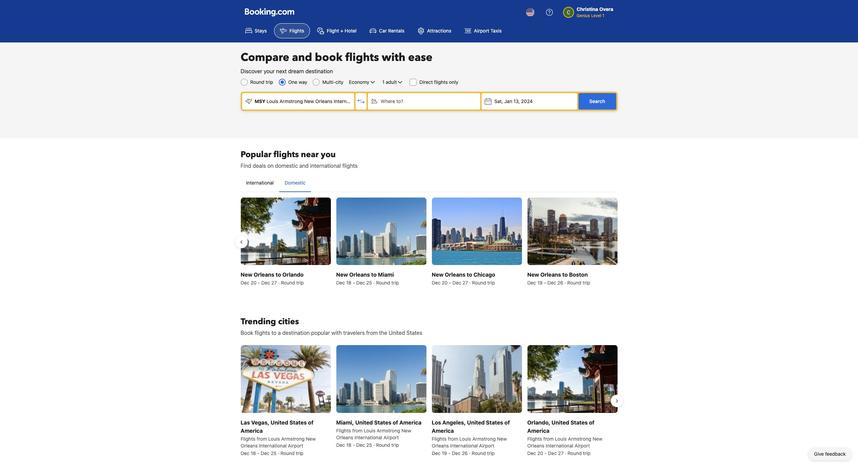 Task type: describe. For each thing, give the bounding box(es) containing it.
orlando, united states of america flights from louis armstrong new orleans international airport dec 20 - dec 27 · round trip
[[528, 420, 603, 456]]

miami
[[378, 272, 394, 278]]

armstrong inside orlando, united states of america flights from louis armstrong new orleans international airport dec 20 - dec 27 · round trip
[[568, 436, 592, 442]]

christina overa genius level 1
[[577, 6, 614, 18]]

discover
[[241, 68, 262, 74]]

jan
[[505, 98, 512, 104]]

flights up 'domestic'
[[274, 149, 299, 160]]

· inside las vegas, united states of america flights from louis armstrong new orleans international airport dec 18 - dec 25 · round trip
[[278, 450, 279, 456]]

trending
[[241, 316, 276, 328]]

round inside miami, united states of america flights from louis armstrong new orleans international airport dec 18 - dec 25 · round trip
[[376, 442, 390, 448]]

on
[[267, 163, 274, 169]]

states inside orlando, united states of america flights from louis armstrong new orleans international airport dec 20 - dec 27 · round trip
[[571, 420, 588, 426]]

miami,
[[336, 420, 354, 426]]

united inside orlando, united states of america flights from louis armstrong new orleans international airport dec 20 - dec 27 · round trip
[[552, 420, 569, 426]]

airport inside las vegas, united states of america flights from louis armstrong new orleans international airport dec 18 - dec 25 · round trip
[[288, 443, 303, 449]]

stays
[[255, 28, 267, 34]]

1 adult
[[382, 79, 397, 85]]

flights inside trending cities book flights to a destination popular with travelers from the united states
[[255, 330, 270, 336]]

overa
[[600, 6, 614, 12]]

orlando
[[283, 272, 304, 278]]

louis inside miami, united states of america flights from louis armstrong new orleans international airport dec 18 - dec 25 · round trip
[[364, 428, 376, 434]]

airport inside miami, united states of america flights from louis armstrong new orleans international airport dec 18 - dec 25 · round trip
[[384, 435, 399, 441]]

20 for new orleans to orlando
[[251, 280, 257, 286]]

round inside new orleans to chicago dec 20 - dec 27 · round trip
[[472, 280, 486, 286]]

rentals
[[388, 28, 405, 34]]

new inside new orleans to boston dec 19 - dec 26 · round trip
[[528, 272, 539, 278]]

vegas,
[[251, 420, 269, 426]]

new orleans to chicago dec 20 - dec 27 · round trip
[[432, 272, 495, 286]]

new orleans to miami image
[[336, 198, 426, 265]]

to inside trending cities book flights to a destination popular with travelers from the united states
[[272, 330, 277, 336]]

give feedback button
[[809, 448, 852, 461]]

- inside new orleans to chicago dec 20 - dec 27 · round trip
[[449, 280, 451, 286]]

your
[[264, 68, 275, 74]]

near
[[301, 149, 319, 160]]

from inside miami, united states of america flights from louis armstrong new orleans international airport dec 18 - dec 25 · round trip
[[352, 428, 363, 434]]

trip inside 'los angeles, united states of america flights from louis armstrong new orleans international airport dec 19 - dec 26 · round trip'
[[487, 450, 495, 456]]

new orleans to chicago image
[[432, 198, 522, 265]]

26 inside new orleans to boston dec 19 - dec 26 · round trip
[[558, 280, 564, 286]]

trip inside las vegas, united states of america flights from louis armstrong new orleans international airport dec 18 - dec 25 · round trip
[[296, 450, 304, 456]]

from inside las vegas, united states of america flights from louis armstrong new orleans international airport dec 18 - dec 25 · round trip
[[257, 436, 267, 442]]

new inside orlando, united states of america flights from louis armstrong new orleans international airport dec 20 - dec 27 · round trip
[[593, 436, 603, 442]]

states inside las vegas, united states of america flights from louis armstrong new orleans international airport dec 18 - dec 25 · round trip
[[290, 420, 307, 426]]

27 for orlando
[[271, 280, 277, 286]]

msy louis armstrong new orleans international airport
[[255, 98, 378, 104]]

international inside miami, united states of america flights from louis armstrong new orleans international airport dec 18 - dec 25 · round trip
[[355, 435, 382, 441]]

search
[[590, 98, 605, 104]]

flights inside las vegas, united states of america flights from louis armstrong new orleans international airport dec 18 - dec 25 · round trip
[[241, 436, 255, 442]]

- inside miami, united states of america flights from louis armstrong new orleans international airport dec 18 - dec 25 · round trip
[[353, 442, 355, 448]]

- inside new orleans to boston dec 19 - dec 26 · round trip
[[544, 280, 546, 286]]

direct
[[420, 79, 433, 85]]

one
[[288, 79, 297, 85]]

international
[[310, 163, 341, 169]]

from inside trending cities book flights to a destination popular with travelers from the united states
[[366, 330, 378, 336]]

trip inside new orleans to boston dec 19 - dec 26 · round trip
[[583, 280, 590, 286]]

20 for new orleans to chicago
[[442, 280, 448, 286]]

america inside las vegas, united states of america flights from louis armstrong new orleans international airport dec 18 - dec 25 · round trip
[[241, 428, 263, 434]]

orleans inside new orleans to orlando dec 20 - dec 27 · round trip
[[254, 272, 274, 278]]

destination inside compare and book flights with ease discover your next dream destination
[[306, 68, 333, 74]]

new inside new orleans to chicago dec 20 - dec 27 · round trip
[[432, 272, 444, 278]]

direct flights only
[[420, 79, 459, 85]]

trip inside orlando, united states of america flights from louis armstrong new orleans international airport dec 20 - dec 27 · round trip
[[583, 450, 591, 456]]

los
[[432, 420, 441, 426]]

give feedback
[[814, 451, 846, 457]]

new inside 'los angeles, united states of america flights from louis armstrong new orleans international airport dec 19 - dec 26 · round trip'
[[497, 436, 507, 442]]

compare and book flights with ease discover your next dream destination
[[241, 50, 433, 74]]

round trip
[[250, 79, 273, 85]]

· inside 'new orleans to miami dec 18 - dec 25 · round trip'
[[374, 280, 375, 286]]

genius
[[577, 13, 590, 18]]

orlando, united states of america image
[[528, 346, 618, 413]]

car rentals
[[379, 28, 405, 34]]

of inside miami, united states of america flights from louis armstrong new orleans international airport dec 18 - dec 25 · round trip
[[393, 420, 398, 426]]

with inside trending cities book flights to a destination popular with travelers from the united states
[[332, 330, 342, 336]]

louis inside 'los angeles, united states of america flights from louis armstrong new orleans international airport dec 19 - dec 26 · round trip'
[[460, 436, 471, 442]]

18 inside las vegas, united states of america flights from louis armstrong new orleans international airport dec 18 - dec 25 · round trip
[[251, 450, 256, 456]]

+
[[341, 28, 344, 34]]

next
[[276, 68, 287, 74]]

car
[[379, 28, 387, 34]]

1 adult button
[[382, 78, 405, 86]]

msy
[[255, 98, 266, 104]]

miami, united states of america image
[[336, 346, 426, 413]]

sat, jan 13, 2024 button
[[482, 93, 577, 110]]

round inside new orleans to boston dec 19 - dec 26 · round trip
[[568, 280, 582, 286]]

and inside popular flights near you find deals on domestic and international flights
[[300, 163, 309, 169]]

book
[[315, 50, 343, 65]]

- inside new orleans to orlando dec 20 - dec 27 · round trip
[[258, 280, 260, 286]]

to for boston
[[563, 272, 568, 278]]

multi-city
[[323, 79, 344, 85]]

give
[[814, 451, 824, 457]]

popular
[[311, 330, 330, 336]]

· inside miami, united states of america flights from louis armstrong new orleans international airport dec 18 - dec 25 · round trip
[[374, 442, 375, 448]]

international button
[[241, 174, 279, 192]]

orlando,
[[528, 420, 551, 426]]

1 inside dropdown button
[[382, 79, 385, 85]]

- inside orlando, united states of america flights from louis armstrong new orleans international airport dec 20 - dec 27 · round trip
[[545, 450, 547, 456]]

sat,
[[495, 98, 503, 104]]

los angeles, united states of america flights from louis armstrong new orleans international airport dec 19 - dec 26 · round trip
[[432, 420, 510, 456]]

las
[[241, 420, 250, 426]]

sat, jan 13, 2024
[[495, 98, 533, 104]]

armstrong inside miami, united states of america flights from louis armstrong new orleans international airport dec 18 - dec 25 · round trip
[[377, 428, 400, 434]]

adult
[[386, 79, 397, 85]]

flights right international
[[342, 163, 358, 169]]

new orleans to miami dec 18 - dec 25 · round trip
[[336, 272, 399, 286]]

flights inside 'los angeles, united states of america flights from louis armstrong new orleans international airport dec 19 - dec 26 · round trip'
[[432, 436, 447, 442]]

economy
[[349, 79, 369, 85]]

compare
[[241, 50, 289, 65]]

new orleans to orlando image
[[241, 198, 331, 265]]

book
[[241, 330, 253, 336]]

new inside 'new orleans to miami dec 18 - dec 25 · round trip'
[[336, 272, 348, 278]]

orleans inside las vegas, united states of america flights from louis armstrong new orleans international airport dec 18 - dec 25 · round trip
[[241, 443, 258, 449]]

states inside 'los angeles, united states of america flights from louis armstrong new orleans international airport dec 19 - dec 26 · round trip'
[[486, 420, 503, 426]]

deals
[[253, 163, 266, 169]]

flights inside compare and book flights with ease discover your next dream destination
[[345, 50, 379, 65]]

airport inside orlando, united states of america flights from louis armstrong new orleans international airport dec 20 - dec 27 · round trip
[[575, 443, 590, 449]]

trip inside new orleans to chicago dec 20 - dec 27 · round trip
[[488, 280, 495, 286]]

new inside las vegas, united states of america flights from louis armstrong new orleans international airport dec 18 - dec 25 · round trip
[[306, 436, 316, 442]]

level
[[592, 13, 602, 18]]

19 inside 'los angeles, united states of america flights from louis armstrong new orleans international airport dec 19 - dec 26 · round trip'
[[442, 450, 447, 456]]

stays link
[[239, 23, 273, 38]]

flight + hotel link
[[312, 23, 362, 38]]

· inside 'los angeles, united states of america flights from louis armstrong new orleans international airport dec 19 - dec 26 · round trip'
[[469, 450, 471, 456]]

tab list containing international
[[241, 174, 618, 193]]

orleans inside orlando, united states of america flights from louis armstrong new orleans international airport dec 20 - dec 27 · round trip
[[528, 443, 545, 449]]



Task type: locate. For each thing, give the bounding box(es) containing it.
0 horizontal spatial 20
[[251, 280, 257, 286]]

a
[[278, 330, 281, 336]]

domestic
[[285, 180, 306, 186]]

1
[[603, 13, 605, 18], [382, 79, 385, 85]]

·
[[278, 280, 280, 286], [374, 280, 375, 286], [470, 280, 471, 286], [565, 280, 566, 286], [374, 442, 375, 448], [278, 450, 279, 456], [469, 450, 471, 456], [565, 450, 567, 456]]

united inside miami, united states of america flights from louis armstrong new orleans international airport dec 18 - dec 25 · round trip
[[355, 420, 373, 426]]

round
[[250, 79, 265, 85], [281, 280, 295, 286], [376, 280, 390, 286], [472, 280, 486, 286], [568, 280, 582, 286], [376, 442, 390, 448], [281, 450, 295, 456], [472, 450, 486, 456], [568, 450, 582, 456]]

to inside 'new orleans to miami dec 18 - dec 25 · round trip'
[[371, 272, 377, 278]]

1 of from the left
[[308, 420, 314, 426]]

to for miami
[[371, 272, 377, 278]]

america down the las on the bottom of the page
[[241, 428, 263, 434]]

multi-
[[323, 79, 336, 85]]

international inside 'los angeles, united states of america flights from louis armstrong new orleans international airport dec 19 - dec 26 · round trip'
[[450, 443, 478, 449]]

of
[[308, 420, 314, 426], [393, 420, 398, 426], [505, 420, 510, 426], [589, 420, 595, 426]]

1 vertical spatial 25
[[366, 442, 372, 448]]

united right 'orlando,'
[[552, 420, 569, 426]]

0 vertical spatial region
[[235, 195, 623, 289]]

flights
[[345, 50, 379, 65], [434, 79, 448, 85], [274, 149, 299, 160], [342, 163, 358, 169], [255, 330, 270, 336]]

feedback
[[826, 451, 846, 457]]

ease
[[408, 50, 433, 65]]

destination down cities
[[282, 330, 310, 336]]

orleans inside 'new orleans to miami dec 18 - dec 25 · round trip'
[[349, 272, 370, 278]]

louis inside las vegas, united states of america flights from louis armstrong new orleans international airport dec 18 - dec 25 · round trip
[[268, 436, 280, 442]]

to for chicago
[[467, 272, 472, 278]]

- inside 'new orleans to miami dec 18 - dec 25 · round trip'
[[353, 280, 355, 286]]

1 vertical spatial 18
[[346, 442, 352, 448]]

26
[[558, 280, 564, 286], [462, 450, 468, 456]]

where
[[381, 98, 395, 104]]

flights
[[290, 28, 304, 34], [336, 428, 351, 434], [241, 436, 255, 442], [432, 436, 447, 442], [528, 436, 542, 442]]

america left the los
[[400, 420, 422, 426]]

from
[[366, 330, 378, 336], [352, 428, 363, 434], [257, 436, 267, 442], [448, 436, 458, 442], [544, 436, 554, 442]]

round inside orlando, united states of america flights from louis armstrong new orleans international airport dec 20 - dec 27 · round trip
[[568, 450, 582, 456]]

0 horizontal spatial 26
[[462, 450, 468, 456]]

with right popular
[[332, 330, 342, 336]]

0 vertical spatial 26
[[558, 280, 564, 286]]

2024
[[521, 98, 533, 104]]

to left miami
[[371, 272, 377, 278]]

from left the
[[366, 330, 378, 336]]

you
[[321, 149, 336, 160]]

orleans inside new orleans to boston dec 19 - dec 26 · round trip
[[541, 272, 561, 278]]

1 region from the top
[[235, 195, 623, 289]]

round inside new orleans to orlando dec 20 - dec 27 · round trip
[[281, 280, 295, 286]]

2 horizontal spatial 27
[[558, 450, 564, 456]]

25
[[366, 280, 372, 286], [366, 442, 372, 448], [271, 450, 277, 456]]

destination
[[306, 68, 333, 74], [282, 330, 310, 336]]

one way
[[288, 79, 307, 85]]

0 horizontal spatial 19
[[442, 450, 447, 456]]

flights down trending
[[255, 330, 270, 336]]

1 vertical spatial 1
[[382, 79, 385, 85]]

orleans down 'orlando,'
[[528, 443, 545, 449]]

0 horizontal spatial 27
[[271, 280, 277, 286]]

trip inside new orleans to orlando dec 20 - dec 27 · round trip
[[296, 280, 304, 286]]

to?
[[397, 98, 403, 104]]

- inside 'los angeles, united states of america flights from louis armstrong new orleans international airport dec 19 - dec 26 · round trip'
[[449, 450, 451, 456]]

domestic button
[[279, 174, 311, 192]]

trending cities book flights to a destination popular with travelers from the united states
[[241, 316, 423, 336]]

travelers
[[343, 330, 365, 336]]

19
[[538, 280, 543, 286], [442, 450, 447, 456]]

new orleans to orlando dec 20 - dec 27 · round trip
[[241, 272, 304, 286]]

20 inside new orleans to chicago dec 20 - dec 27 · round trip
[[442, 280, 448, 286]]

25 inside 'new orleans to miami dec 18 - dec 25 · round trip'
[[366, 280, 372, 286]]

orleans
[[316, 98, 333, 104], [254, 272, 274, 278], [349, 272, 370, 278], [445, 272, 466, 278], [541, 272, 561, 278], [336, 435, 353, 441], [241, 443, 258, 449], [432, 443, 449, 449], [528, 443, 545, 449]]

27 for chicago
[[463, 280, 468, 286]]

27 inside orlando, united states of america flights from louis armstrong new orleans international airport dec 20 - dec 27 · round trip
[[558, 450, 564, 456]]

city
[[336, 79, 344, 85]]

armstrong
[[280, 98, 303, 104], [377, 428, 400, 434], [281, 436, 305, 442], [473, 436, 496, 442], [568, 436, 592, 442]]

orleans inside new orleans to chicago dec 20 - dec 27 · round trip
[[445, 272, 466, 278]]

angeles,
[[443, 420, 466, 426]]

louis inside orlando, united states of america flights from louis armstrong new orleans international airport dec 20 - dec 27 · round trip
[[555, 436, 567, 442]]

orleans down 'multi-'
[[316, 98, 333, 104]]

orleans inside 'los angeles, united states of america flights from louis armstrong new orleans international airport dec 19 - dec 26 · round trip'
[[432, 443, 449, 449]]

dream
[[288, 68, 304, 74]]

round inside las vegas, united states of america flights from louis armstrong new orleans international airport dec 18 - dec 25 · round trip
[[281, 450, 295, 456]]

1 horizontal spatial 1
[[603, 13, 605, 18]]

from down vegas, on the left of page
[[257, 436, 267, 442]]

car rentals link
[[364, 23, 410, 38]]

0 vertical spatial and
[[292, 50, 312, 65]]

united right angeles,
[[467, 420, 485, 426]]

america inside orlando, united states of america flights from louis armstrong new orleans international airport dec 20 - dec 27 · round trip
[[528, 428, 550, 434]]

airport taxis link
[[459, 23, 508, 38]]

states inside miami, united states of america flights from louis armstrong new orleans international airport dec 18 - dec 25 · round trip
[[374, 420, 392, 426]]

international
[[334, 98, 361, 104], [246, 180, 274, 186], [355, 435, 382, 441], [259, 443, 287, 449], [450, 443, 478, 449], [546, 443, 574, 449]]

america down 'orlando,'
[[528, 428, 550, 434]]

3 of from the left
[[505, 420, 510, 426]]

united
[[389, 330, 405, 336], [271, 420, 288, 426], [355, 420, 373, 426], [467, 420, 485, 426], [552, 420, 569, 426]]

orleans left boston
[[541, 272, 561, 278]]

0 vertical spatial 18
[[346, 280, 352, 286]]

2 vertical spatial 25
[[271, 450, 277, 456]]

las vegas, united states of america image
[[241, 346, 331, 413]]

of inside 'los angeles, united states of america flights from louis armstrong new orleans international airport dec 19 - dec 26 · round trip'
[[505, 420, 510, 426]]

boston
[[569, 272, 588, 278]]

las vegas, united states of america flights from louis armstrong new orleans international airport dec 18 - dec 25 · round trip
[[241, 420, 316, 456]]

region containing new orleans to orlando
[[235, 195, 623, 289]]

united right the
[[389, 330, 405, 336]]

· inside orlando, united states of america flights from louis armstrong new orleans international airport dec 20 - dec 27 · round trip
[[565, 450, 567, 456]]

27 inside new orleans to chicago dec 20 - dec 27 · round trip
[[463, 280, 468, 286]]

1 vertical spatial destination
[[282, 330, 310, 336]]

louis
[[267, 98, 278, 104], [364, 428, 376, 434], [268, 436, 280, 442], [460, 436, 471, 442], [555, 436, 567, 442]]

to left a
[[272, 330, 277, 336]]

1 vertical spatial 26
[[462, 450, 468, 456]]

1 horizontal spatial 19
[[538, 280, 543, 286]]

and down near at the top left of page
[[300, 163, 309, 169]]

1 horizontal spatial with
[[382, 50, 406, 65]]

popular flights near you find deals on domestic and international flights
[[241, 149, 358, 169]]

trip inside miami, united states of america flights from louis armstrong new orleans international airport dec 18 - dec 25 · round trip
[[392, 442, 399, 448]]

airport
[[474, 28, 489, 34], [363, 98, 378, 104], [384, 435, 399, 441], [288, 443, 303, 449], [479, 443, 495, 449], [575, 443, 590, 449]]

1 horizontal spatial 27
[[463, 280, 468, 286]]

booking.com logo image
[[245, 8, 294, 16], [245, 8, 294, 16]]

only
[[449, 79, 459, 85]]

region containing las vegas, united states of america
[[235, 343, 623, 460]]

0 vertical spatial destination
[[306, 68, 333, 74]]

from down 'orlando,'
[[544, 436, 554, 442]]

christina
[[577, 6, 598, 12]]

with
[[382, 50, 406, 65], [332, 330, 342, 336]]

18 inside miami, united states of america flights from louis armstrong new orleans international airport dec 18 - dec 25 · round trip
[[346, 442, 352, 448]]

to for orlando
[[276, 272, 281, 278]]

international inside las vegas, united states of america flights from louis armstrong new orleans international airport dec 18 - dec 25 · round trip
[[259, 443, 287, 449]]

orleans down miami,
[[336, 435, 353, 441]]

and up dream
[[292, 50, 312, 65]]

america inside miami, united states of america flights from louis armstrong new orleans international airport dec 18 - dec 25 · round trip
[[400, 420, 422, 426]]

18 inside 'new orleans to miami dec 18 - dec 25 · round trip'
[[346, 280, 352, 286]]

· inside new orleans to orlando dec 20 - dec 27 · round trip
[[278, 280, 280, 286]]

taxis
[[491, 28, 502, 34]]

cities
[[278, 316, 299, 328]]

new inside miami, united states of america flights from louis armstrong new orleans international airport dec 18 - dec 25 · round trip
[[402, 428, 412, 434]]

armstrong inside 'los angeles, united states of america flights from louis armstrong new orleans international airport dec 19 - dec 26 · round trip'
[[473, 436, 496, 442]]

to
[[276, 272, 281, 278], [371, 272, 377, 278], [467, 272, 472, 278], [563, 272, 568, 278], [272, 330, 277, 336]]

flight + hotel
[[327, 28, 357, 34]]

new orleans to boston dec 19 - dec 26 · round trip
[[528, 272, 590, 286]]

to left chicago
[[467, 272, 472, 278]]

destination inside trending cities book flights to a destination popular with travelers from the united states
[[282, 330, 310, 336]]

states inside trending cities book flights to a destination popular with travelers from the united states
[[407, 330, 423, 336]]

0 vertical spatial 25
[[366, 280, 372, 286]]

region
[[235, 195, 623, 289], [235, 343, 623, 460]]

attractions link
[[412, 23, 457, 38]]

1 vertical spatial region
[[235, 343, 623, 460]]

round inside 'new orleans to miami dec 18 - dec 25 · round trip'
[[376, 280, 390, 286]]

where to? button
[[368, 93, 481, 110]]

way
[[299, 79, 307, 85]]

flights link
[[274, 23, 310, 38]]

united right vegas, on the left of page
[[271, 420, 288, 426]]

orleans left orlando
[[254, 272, 274, 278]]

flights left only on the top right of page
[[434, 79, 448, 85]]

attractions
[[427, 28, 452, 34]]

los angeles, united states of america image
[[432, 346, 522, 413]]

20 inside new orleans to orlando dec 20 - dec 27 · round trip
[[251, 280, 257, 286]]

from inside orlando, united states of america flights from louis armstrong new orleans international airport dec 20 - dec 27 · round trip
[[544, 436, 554, 442]]

of inside las vegas, united states of america flights from louis armstrong new orleans international airport dec 18 - dec 25 · round trip
[[308, 420, 314, 426]]

- inside las vegas, united states of america flights from louis armstrong new orleans international airport dec 18 - dec 25 · round trip
[[257, 450, 260, 456]]

search button
[[579, 93, 616, 110]]

flights inside miami, united states of america flights from louis armstrong new orleans international airport dec 18 - dec 25 · round trip
[[336, 428, 351, 434]]

27 inside new orleans to orlando dec 20 - dec 27 · round trip
[[271, 280, 277, 286]]

new inside new orleans to orlando dec 20 - dec 27 · round trip
[[241, 272, 253, 278]]

1 vertical spatial and
[[300, 163, 309, 169]]

the
[[379, 330, 387, 336]]

orleans left miami
[[349, 272, 370, 278]]

from down miami,
[[352, 428, 363, 434]]

america
[[400, 420, 422, 426], [241, 428, 263, 434], [432, 428, 454, 434], [528, 428, 550, 434]]

airport taxis
[[474, 28, 502, 34]]

international inside orlando, united states of america flights from louis armstrong new orleans international airport dec 20 - dec 27 · round trip
[[546, 443, 574, 449]]

to inside new orleans to chicago dec 20 - dec 27 · round trip
[[467, 272, 472, 278]]

orleans down the las on the bottom of the page
[[241, 443, 258, 449]]

orleans down the los
[[432, 443, 449, 449]]

domestic
[[275, 163, 298, 169]]

2 horizontal spatial 20
[[538, 450, 543, 456]]

new
[[304, 98, 314, 104], [241, 272, 253, 278], [336, 272, 348, 278], [432, 272, 444, 278], [528, 272, 539, 278], [402, 428, 412, 434], [306, 436, 316, 442], [497, 436, 507, 442], [593, 436, 603, 442]]

0 vertical spatial 19
[[538, 280, 543, 286]]

united inside 'los angeles, united states of america flights from louis armstrong new orleans international airport dec 19 - dec 26 · round trip'
[[467, 420, 485, 426]]

international inside button
[[246, 180, 274, 186]]

1 horizontal spatial 20
[[442, 280, 448, 286]]

1 down overa
[[603, 13, 605, 18]]

orleans inside miami, united states of america flights from louis armstrong new orleans international airport dec 18 - dec 25 · round trip
[[336, 435, 353, 441]]

with inside compare and book flights with ease discover your next dream destination
[[382, 50, 406, 65]]

united right miami,
[[355, 420, 373, 426]]

of inside orlando, united states of america flights from louis armstrong new orleans international airport dec 20 - dec 27 · round trip
[[589, 420, 595, 426]]

2 of from the left
[[393, 420, 398, 426]]

flights inside orlando, united states of america flights from louis armstrong new orleans international airport dec 20 - dec 27 · round trip
[[528, 436, 542, 442]]

2 vertical spatial 18
[[251, 450, 256, 456]]

trip inside 'new orleans to miami dec 18 - dec 25 · round trip'
[[392, 280, 399, 286]]

airport inside 'los angeles, united states of america flights from louis armstrong new orleans international airport dec 19 - dec 26 · round trip'
[[479, 443, 495, 449]]

to inside new orleans to boston dec 19 - dec 26 · round trip
[[563, 272, 568, 278]]

to left boston
[[563, 272, 568, 278]]

hotel
[[345, 28, 357, 34]]

20
[[251, 280, 257, 286], [442, 280, 448, 286], [538, 450, 543, 456]]

1 left adult
[[382, 79, 385, 85]]

25 inside miami, united states of america flights from louis armstrong new orleans international airport dec 18 - dec 25 · round trip
[[366, 442, 372, 448]]

· inside new orleans to boston dec 19 - dec 26 · round trip
[[565, 280, 566, 286]]

to left orlando
[[276, 272, 281, 278]]

destination up 'multi-'
[[306, 68, 333, 74]]

· inside new orleans to chicago dec 20 - dec 27 · round trip
[[470, 280, 471, 286]]

orleans left chicago
[[445, 272, 466, 278]]

chicago
[[474, 272, 495, 278]]

miami, united states of america flights from louis armstrong new orleans international airport dec 18 - dec 25 · round trip
[[336, 420, 422, 448]]

25 inside las vegas, united states of america flights from louis armstrong new orleans international airport dec 18 - dec 25 · round trip
[[271, 450, 277, 456]]

new orleans to boston image
[[528, 198, 618, 265]]

find
[[241, 163, 251, 169]]

america down the los
[[432, 428, 454, 434]]

20 inside orlando, united states of america flights from louis armstrong new orleans international airport dec 20 - dec 27 · round trip
[[538, 450, 543, 456]]

tab list
[[241, 174, 618, 193]]

4 of from the left
[[589, 420, 595, 426]]

26 inside 'los angeles, united states of america flights from louis armstrong new orleans international airport dec 19 - dec 26 · round trip'
[[462, 450, 468, 456]]

with up adult
[[382, 50, 406, 65]]

0 vertical spatial 1
[[603, 13, 605, 18]]

where to?
[[381, 98, 403, 104]]

0 vertical spatial with
[[382, 50, 406, 65]]

round inside 'los angeles, united states of america flights from louis armstrong new orleans international airport dec 19 - dec 26 · round trip'
[[472, 450, 486, 456]]

united inside las vegas, united states of america flights from louis armstrong new orleans international airport dec 18 - dec 25 · round trip
[[271, 420, 288, 426]]

2 region from the top
[[235, 343, 623, 460]]

1 horizontal spatial 26
[[558, 280, 564, 286]]

america inside 'los angeles, united states of america flights from louis armstrong new orleans international airport dec 19 - dec 26 · round trip'
[[432, 428, 454, 434]]

flight
[[327, 28, 339, 34]]

0 horizontal spatial 1
[[382, 79, 385, 85]]

flights up economy
[[345, 50, 379, 65]]

1 vertical spatial 19
[[442, 450, 447, 456]]

1 vertical spatial with
[[332, 330, 342, 336]]

popular
[[241, 149, 272, 160]]

from inside 'los angeles, united states of america flights from louis armstrong new orleans international airport dec 19 - dec 26 · round trip'
[[448, 436, 458, 442]]

and inside compare and book flights with ease discover your next dream destination
[[292, 50, 312, 65]]

0 horizontal spatial with
[[332, 330, 342, 336]]

13,
[[514, 98, 520, 104]]

united inside trending cities book flights to a destination popular with travelers from the united states
[[389, 330, 405, 336]]

from down angeles,
[[448, 436, 458, 442]]



Task type: vqa. For each thing, say whether or not it's contained in the screenshot.


